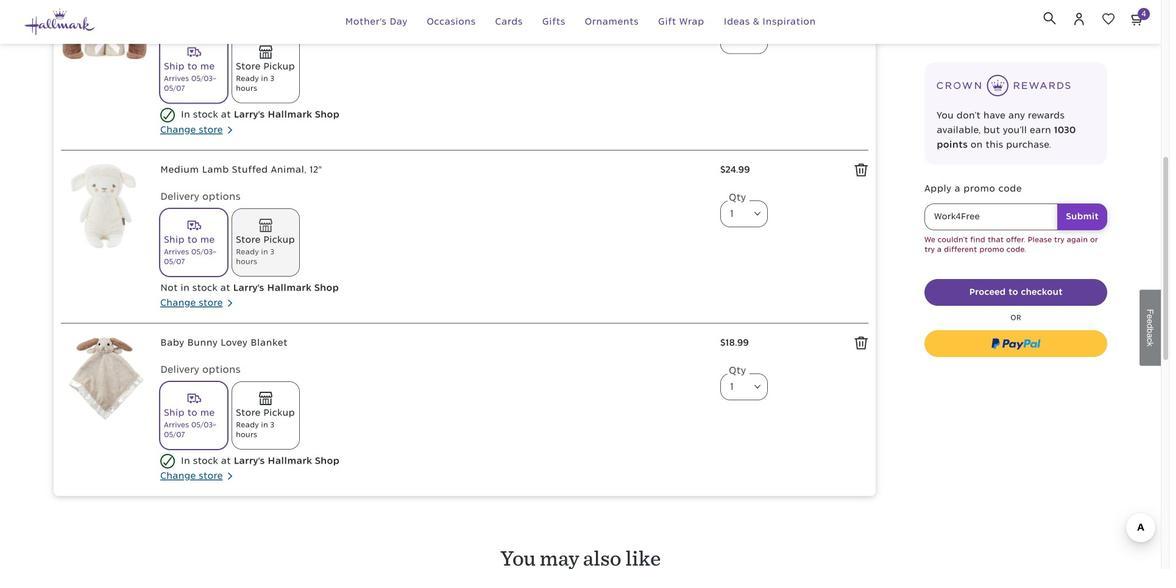 Task type: locate. For each thing, give the bounding box(es) containing it.
baby bunny lovey blanket, , large image
[[61, 336, 148, 423]]

main menu. menu bar
[[219, 0, 942, 44]]

3 delivery options element from the top
[[160, 363, 708, 454]]

None text field
[[925, 204, 1108, 231]]

crown rewards element
[[925, 62, 1108, 165]]

2 vertical spatial option group
[[160, 382, 708, 454]]

2 delivery options element from the top
[[160, 189, 708, 281]]

my account dropdown menu image
[[1072, 12, 1087, 26]]

1 option group from the top
[[160, 36, 708, 108]]

None search field
[[1036, 4, 1064, 32]]

2 option group from the top
[[160, 209, 708, 281]]

2 vertical spatial delivery options element
[[160, 363, 708, 454]]

3 option group from the top
[[160, 382, 708, 454]]

1 vertical spatial delivery options element
[[160, 189, 708, 281]]

remove baby bunny lovey blanket image
[[855, 336, 869, 350]]

None radio
[[160, 36, 227, 103], [232, 209, 299, 276], [160, 382, 227, 449], [232, 382, 299, 449], [160, 36, 227, 103], [232, 209, 299, 276], [160, 382, 227, 449], [232, 382, 299, 449]]

1 vertical spatial option group
[[160, 209, 708, 281]]

alert
[[925, 235, 1108, 255]]

delivery options element
[[160, 16, 708, 108], [160, 189, 708, 281], [160, 363, 708, 454]]

option group
[[160, 36, 708, 108], [160, 209, 708, 281], [160, 382, 708, 454]]

hallmark logo image
[[24, 9, 95, 35]]

0 vertical spatial delivery options element
[[160, 16, 708, 108]]

None radio
[[232, 36, 299, 103], [160, 209, 227, 276], [232, 36, 299, 103], [160, 209, 227, 276]]

delivery options element for the baby bunny lovey blanket, , large image
[[160, 363, 708, 454]]

0 vertical spatial option group
[[160, 36, 708, 108]]

1 delivery options element from the top
[[160, 16, 708, 108]]



Task type: describe. For each thing, give the bounding box(es) containing it.
cart actions element
[[925, 279, 1108, 357]]

option group for the baby bunny lovey blanket, , large image
[[160, 382, 708, 454]]

delivery options element for the medium lamb stuffed animal, 12", , large image
[[160, 189, 708, 281]]

option group for the medium lamb stuffed animal, 12", , large image
[[160, 209, 708, 281]]

remove medium lamb stuffed animal, 12" image
[[855, 163, 869, 177]]

baby bunny hooded blanket with pockets, , large image
[[61, 0, 148, 76]]

search image
[[1044, 12, 1057, 25]]

medium lamb stuffed animal, 12", , large image
[[61, 163, 148, 250]]



Task type: vqa. For each thing, say whether or not it's contained in the screenshot.
2nd the – from the bottom
no



